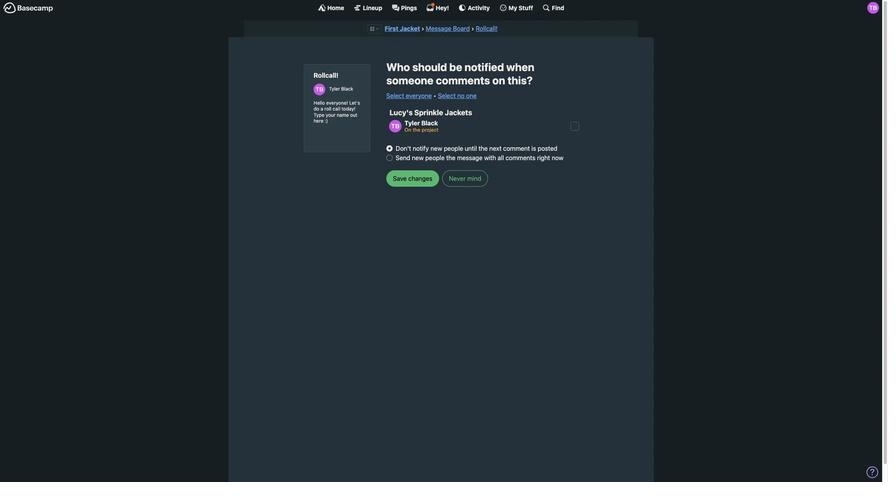 Task type: describe. For each thing, give the bounding box(es) containing it.
first jacket link
[[385, 25, 420, 32]]

who
[[387, 61, 410, 74]]

lucy's sprinkle jackets
[[390, 108, 472, 117]]

1 › from the left
[[422, 25, 424, 32]]

do
[[314, 106, 319, 112]]

lucy's
[[390, 108, 413, 117]]

all
[[498, 155, 504, 162]]

first jacket
[[385, 25, 420, 32]]

2 › from the left
[[472, 25, 474, 32]]

0 horizontal spatial tyler black image
[[314, 84, 326, 95]]

select no one button
[[438, 91, 477, 100]]

send new people the message             with all comments right now
[[396, 155, 564, 162]]

be
[[450, 61, 463, 74]]

on
[[405, 127, 412, 133]]

0 vertical spatial tyler black image
[[868, 2, 880, 14]]

someone
[[387, 74, 434, 87]]

send
[[396, 155, 411, 162]]

message
[[426, 25, 452, 32]]

a
[[321, 106, 323, 112]]

never
[[449, 175, 466, 182]]

never mind link
[[443, 171, 488, 187]]

tyler for tyler black
[[329, 86, 340, 92]]

2 vertical spatial tyler black image
[[389, 120, 402, 133]]

tyler for tyler black on the project
[[405, 120, 420, 127]]

on
[[493, 74, 506, 87]]

the for project
[[413, 127, 421, 133]]

rollcall! link
[[476, 25, 498, 32]]

home
[[328, 4, 344, 11]]

sprinkle
[[415, 108, 443, 117]]

posted
[[538, 145, 558, 152]]

one
[[466, 92, 477, 99]]

next
[[490, 145, 502, 152]]

is
[[532, 145, 536, 152]]

let's
[[349, 100, 360, 106]]

mind
[[468, 175, 482, 182]]

should
[[413, 61, 447, 74]]

select everyone • select no one
[[387, 92, 477, 99]]

main element
[[0, 0, 883, 15]]

until
[[465, 145, 477, 152]]

comment
[[503, 145, 530, 152]]

0 vertical spatial people
[[444, 145, 463, 152]]

everyone
[[406, 92, 432, 99]]



Task type: vqa. For each thing, say whether or not it's contained in the screenshot.
the jer mill image
no



Task type: locate. For each thing, give the bounding box(es) containing it.
tyler black
[[329, 86, 353, 92]]

1 horizontal spatial select
[[438, 92, 456, 99]]

0 vertical spatial new
[[431, 145, 443, 152]]

activity link
[[459, 4, 490, 12]]

call
[[333, 106, 340, 112]]

rollcall! up tyler black
[[314, 72, 339, 80]]

don't notify new people until the next comment is posted
[[396, 145, 558, 152]]

black for tyler black on the project
[[422, 120, 438, 127]]

2 vertical spatial the
[[447, 155, 456, 162]]

1 vertical spatial tyler
[[405, 120, 420, 127]]

1 vertical spatial the
[[479, 145, 488, 152]]

1 horizontal spatial ›
[[472, 25, 474, 32]]

the inside tyler black on the project
[[413, 127, 421, 133]]

2 select from the left
[[438, 92, 456, 99]]

1 vertical spatial black
[[422, 120, 438, 127]]

0 horizontal spatial ›
[[422, 25, 424, 32]]

with
[[484, 155, 496, 162]]

black inside tyler black on the project
[[422, 120, 438, 127]]

•
[[434, 92, 437, 99]]

› right 'jacket'
[[422, 25, 424, 32]]

people
[[444, 145, 463, 152], [426, 155, 445, 162]]

lineup
[[363, 4, 383, 11]]

comments inside who should be notified when someone comments on this?
[[436, 74, 490, 87]]

rollcall!
[[476, 25, 498, 32], [314, 72, 339, 80]]

hey!
[[436, 4, 449, 11]]

hey! button
[[427, 3, 449, 12]]

select
[[387, 92, 404, 99], [438, 92, 456, 99]]

type
[[314, 112, 325, 118]]

1 horizontal spatial rollcall!
[[476, 25, 498, 32]]

the right on in the left top of the page
[[413, 127, 421, 133]]

1 vertical spatial comments
[[506, 155, 536, 162]]

hello
[[314, 100, 325, 106]]

find
[[552, 4, 565, 11]]

black up project
[[422, 120, 438, 127]]

people down notify
[[426, 155, 445, 162]]

0 horizontal spatial comments
[[436, 74, 490, 87]]

notified
[[465, 61, 504, 74]]

tyler black on the project
[[405, 120, 439, 133]]

rollcall! down the activity
[[476, 25, 498, 32]]

tyler up everyone!
[[329, 86, 340, 92]]

stuff
[[519, 4, 533, 11]]

comments down be
[[436, 74, 490, 87]]

0 horizontal spatial black
[[341, 86, 353, 92]]

activity
[[468, 4, 490, 11]]

0 vertical spatial black
[[341, 86, 353, 92]]

tyler up on in the left top of the page
[[405, 120, 420, 127]]

name
[[337, 112, 349, 118]]

here
[[314, 118, 324, 124]]

out
[[350, 112, 358, 118]]

2 horizontal spatial the
[[479, 145, 488, 152]]

lineup link
[[354, 4, 383, 12]]

1 vertical spatial people
[[426, 155, 445, 162]]

comments
[[436, 74, 490, 87], [506, 155, 536, 162]]

pings button
[[392, 4, 417, 12]]

my
[[509, 4, 518, 11]]

tyler
[[329, 86, 340, 92], [405, 120, 420, 127]]

don't
[[396, 145, 411, 152]]

0 vertical spatial the
[[413, 127, 421, 133]]

today!
[[342, 106, 356, 112]]

first
[[385, 25, 399, 32]]

new
[[431, 145, 443, 152], [412, 155, 424, 162]]

0 vertical spatial tyler
[[329, 86, 340, 92]]

board
[[453, 25, 470, 32]]

jacket
[[400, 25, 420, 32]]

hello everyone! let's do a roll call today! type your name out here :)
[[314, 100, 360, 124]]

my stuff
[[509, 4, 533, 11]]

black
[[341, 86, 353, 92], [422, 120, 438, 127]]

black up let's
[[341, 86, 353, 92]]

› right board
[[472, 25, 474, 32]]

notify
[[413, 145, 429, 152]]

tyler inside tyler black on the project
[[405, 120, 420, 127]]

home link
[[318, 4, 344, 12]]

2 horizontal spatial tyler black image
[[868, 2, 880, 14]]

0 horizontal spatial rollcall!
[[314, 72, 339, 80]]

1 horizontal spatial new
[[431, 145, 443, 152]]

this?
[[508, 74, 533, 87]]

0 horizontal spatial tyler
[[329, 86, 340, 92]]

:)
[[325, 118, 328, 124]]

0 vertical spatial comments
[[436, 74, 490, 87]]

1 vertical spatial rollcall!
[[314, 72, 339, 80]]

the for message
[[447, 155, 456, 162]]

new right notify
[[431, 145, 443, 152]]

no
[[458, 92, 465, 99]]

select right • at the top of the page
[[438, 92, 456, 99]]

switch accounts image
[[3, 2, 53, 14]]

new down notify
[[412, 155, 424, 162]]

› message board › rollcall!
[[422, 25, 498, 32]]

1 vertical spatial new
[[412, 155, 424, 162]]

message
[[457, 155, 483, 162]]

right
[[537, 155, 550, 162]]

None submit
[[387, 171, 439, 187]]

1 horizontal spatial the
[[447, 155, 456, 162]]

tyler black image
[[868, 2, 880, 14], [314, 84, 326, 95], [389, 120, 402, 133]]

1 horizontal spatial comments
[[506, 155, 536, 162]]

people left until
[[444, 145, 463, 152]]

1 select from the left
[[387, 92, 404, 99]]

the left message
[[447, 155, 456, 162]]

0 horizontal spatial select
[[387, 92, 404, 99]]

find button
[[543, 4, 565, 12]]

now
[[552, 155, 564, 162]]

project
[[422, 127, 439, 133]]

0 vertical spatial rollcall!
[[476, 25, 498, 32]]

the up send new people the message             with all comments right now
[[479, 145, 488, 152]]

who should be notified when someone comments on this?
[[387, 61, 535, 87]]

your
[[326, 112, 336, 118]]

the
[[413, 127, 421, 133], [479, 145, 488, 152], [447, 155, 456, 162]]

jackets
[[445, 108, 472, 117]]

roll
[[325, 106, 332, 112]]

0 horizontal spatial new
[[412, 155, 424, 162]]

1 horizontal spatial tyler
[[405, 120, 420, 127]]

select everyone button
[[387, 91, 432, 100]]

comments down comment
[[506, 155, 536, 162]]

pings
[[401, 4, 417, 11]]

my stuff button
[[500, 4, 533, 12]]

›
[[422, 25, 424, 32], [472, 25, 474, 32]]

everyone!
[[326, 100, 348, 106]]

1 horizontal spatial tyler black image
[[389, 120, 402, 133]]

when
[[507, 61, 535, 74]]

1 horizontal spatial black
[[422, 120, 438, 127]]

message board link
[[426, 25, 470, 32]]

0 horizontal spatial the
[[413, 127, 421, 133]]

black for tyler black
[[341, 86, 353, 92]]

never mind
[[449, 175, 482, 182]]

select up lucy's
[[387, 92, 404, 99]]

1 vertical spatial tyler black image
[[314, 84, 326, 95]]



